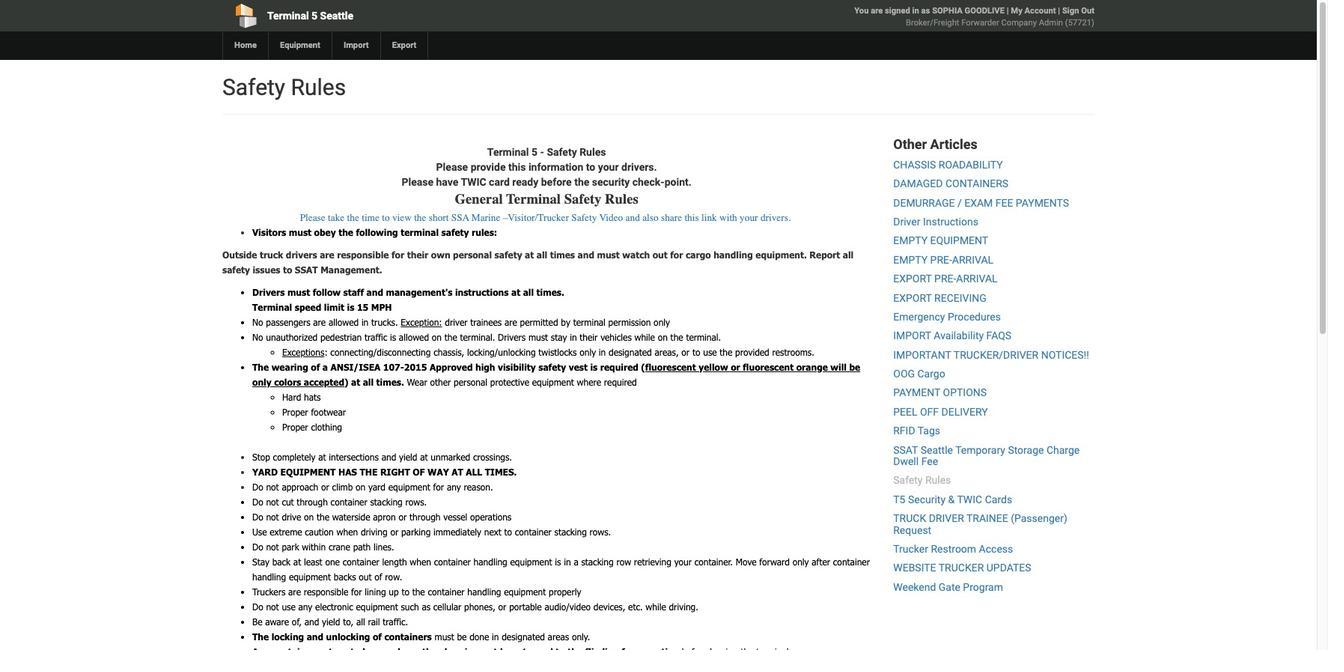 Task type: describe. For each thing, give the bounding box(es) containing it.
for left the lining
[[351, 586, 362, 597]]

equipment. report
[[756, 249, 840, 260]]

follow
[[313, 287, 341, 297]]

lines.
[[374, 541, 394, 552]]

ssat inside outside truck drivers are responsible for their own personal safety at all times and must watch out for cargo handling equipment. report all safety issues to ssat management.
[[295, 264, 318, 275]]

1 vertical spatial required
[[604, 376, 637, 387]]

1 empty from the top
[[894, 235, 928, 247]]

important
[[894, 349, 952, 361]]

1 vertical spatial drivers
[[498, 332, 526, 342]]

container right after
[[833, 556, 870, 567]]

safety left video at left top
[[572, 212, 597, 223]]

container down the path
[[343, 556, 380, 567]]

all inside stop completely at intersections and yield at unmarked crossings. yard equipment has the right of way at all times. do not approach or climb on yard equipment for any reason. do not cut through container stacking rows. do not drive on the waterside apron or through vessel operations use extreme caution when driving or parking immediately next to container stacking rows. do not park within crane path lines. stay back at least one container length when container handling equipment is in a stacking row retrieving your container. move forward only after container handling equipment backs out of row. truckers are responsible for lining up to the container handling equipment properly do not use any electronic equipment such as cellular phones, or portable audio/video devices, etc. while driving. be aware of, and yield to, all rail traffic. the locking and unlocking of containers must be done in designated areas only.
[[356, 616, 365, 627]]

connecting/disconnecting
[[331, 347, 431, 357]]

receiving
[[935, 292, 987, 304]]

safety up information
[[547, 146, 577, 158]]

colors
[[274, 376, 301, 387]]

emergency
[[894, 311, 945, 323]]

the inside stop completely at intersections and yield at unmarked crossings. yard equipment has the right of way at all times. do not approach or climb on yard equipment for any reason. do not cut through container stacking rows. do not drive on the waterside apron or through vessel operations use extreme caution when driving or parking immediately next to container stacking rows. do not park within crane path lines. stay back at least one container length when container handling equipment is in a stacking row retrieving your container. move forward only after container handling equipment backs out of row. truckers are responsible for lining up to the container handling equipment properly do not use any electronic equipment such as cellular phones, or portable audio/video devices, etc. while driving. be aware of, and yield to, all rail traffic. the locking and unlocking of containers must be done in designated areas only.
[[252, 631, 269, 642]]

at right )
[[351, 376, 360, 387]]

are inside stop completely at intersections and yield at unmarked crossings. yard equipment has the right of way at all times. do not approach or climb on yard equipment for any reason. do not cut through container stacking rows. do not drive on the waterside apron or through vessel operations use extreme caution when driving or parking immediately next to container stacking rows. do not park within crane path lines. stay back at least one container length when container handling equipment is in a stacking row retrieving your container. move forward only after container handling equipment backs out of row. truckers are responsible for lining up to the container handling equipment properly do not use any electronic equipment such as cellular phones, or portable audio/video devices, etc. while driving. be aware of, and yield to, all rail traffic. the locking and unlocking of containers must be done in designated areas only.
[[288, 586, 301, 597]]

handling up 'truckers' on the bottom
[[252, 571, 286, 582]]

in right done
[[492, 631, 499, 642]]

wear
[[407, 376, 427, 387]]

delivery
[[942, 406, 988, 418]]

use inside stop completely at intersections and yield at unmarked crossings. yard equipment has the right of way at all times. do not approach or climb on yard equipment for any reason. do not cut through container stacking rows. do not drive on the waterside apron or through vessel operations use extreme caution when driving or parking immediately next to container stacking rows. do not park within crane path lines. stay back at least one container length when container handling equipment is in a stacking row retrieving your container. move forward only after container handling equipment backs out of row. truckers are responsible for lining up to the container handling equipment properly do not use any electronic equipment such as cellular phones, or portable audio/video devices, etc. while driving. be aware of, and yield to, all rail traffic. the locking and unlocking of containers must be done in designated areas only.
[[282, 601, 296, 612]]

fee
[[996, 197, 1014, 209]]

1 vertical spatial allowed
[[399, 332, 429, 342]]

truck
[[894, 512, 926, 524]]

pedestrian
[[320, 332, 362, 342]]

in right stay
[[570, 332, 577, 342]]

permitted
[[520, 317, 558, 327]]

take
[[328, 212, 345, 223]]

management.
[[321, 264, 382, 275]]

retrieving
[[634, 556, 672, 567]]

terminal inside drivers must follow staff and management's instructions at all times. terminal speed limit is 15 mph no passengers are allowed in trucks. exception: driver trainees are permitted by terminal permission only no unauthorized pedestrian traffic is allowed on the terminal. drivers must stay in their vehicles while on the terminal. exceptions : connecting/disconnecting chassis, locking/unlocking twistlocks only in designated areas, or to use the provided restrooms.
[[252, 302, 292, 312]]

and right locking at the bottom of page
[[307, 631, 324, 642]]

the up chassis,
[[445, 332, 457, 342]]

wear other personal protective equipment where required
[[404, 376, 637, 387]]

at inside outside truck drivers are responsible for their own personal safety at all times and must watch out for cargo handling equipment. report all safety issues to ssat management.
[[525, 249, 534, 260]]

dwell
[[894, 455, 919, 467]]

equipment inside stop completely at intersections and yield at unmarked crossings. yard equipment has the right of way at all times. do not approach or climb on yard equipment for any reason. do not cut through container stacking rows. do not drive on the waterside apron or through vessel operations use extreme caution when driving or parking immediately next to container stacking rows. do not park within crane path lines. stay back at least one container length when container handling equipment is in a stacking row retrieving your container. move forward only after container handling equipment backs out of row. truckers are responsible for lining up to the container handling equipment properly do not use any electronic equipment such as cellular phones, or portable audio/video devices, etc. while driving. be aware of, and yield to, all rail traffic. the locking and unlocking of containers must be done in designated areas only.
[[280, 466, 336, 477]]

one
[[325, 556, 340, 567]]

areas,
[[655, 347, 679, 357]]

or left climb
[[321, 481, 329, 492]]

for down way
[[433, 481, 444, 492]]

must inside terminal 5 - safety rules please provide this information to your drivers. please have twic card ready before the security check-point. general terminal safety rules please take the time to view the short ssa marine –visitor/trucker safety video and also share this link with your drivers. visitors must obey the following terminal safety rules:
[[289, 227, 312, 237]]

sign out link
[[1063, 6, 1095, 16]]

in up properly
[[564, 556, 571, 567]]

the right the take
[[347, 212, 359, 223]]

5 for seattle
[[312, 10, 318, 22]]

0 vertical spatial rows.
[[405, 496, 427, 507]]

truck
[[260, 249, 283, 260]]

rfid
[[894, 425, 916, 437]]

on up chassis,
[[432, 332, 442, 342]]

stop
[[252, 451, 270, 462]]

1 not from the top
[[266, 481, 279, 492]]

drivers must follow staff and management's instructions at all times. terminal speed limit is 15 mph no passengers are allowed in trucks. exception: driver trainees are permitted by terminal permission only no unauthorized pedestrian traffic is allowed on the terminal. drivers must stay in their vehicles while on the terminal. exceptions : connecting/disconnecting chassis, locking/unlocking twistlocks only in designated areas, or to use the provided restrooms.
[[252, 287, 815, 357]]

chassis
[[894, 159, 936, 171]]

0 vertical spatial of
[[311, 361, 320, 372]]

equipment up portable
[[504, 586, 546, 597]]

terminal 5 - safety rules please provide this information to your drivers. please have twic card ready before the security check-point. general terminal safety rules please take the time to view the short ssa marine –visitor/trucker safety video and also share this link with your drivers. visitors must obey the following terminal safety rules:
[[252, 146, 791, 237]]

terminal inside "link"
[[267, 10, 309, 22]]

provided
[[735, 347, 770, 357]]

drivers
[[286, 249, 317, 260]]

1 vertical spatial arrival
[[957, 273, 998, 285]]

passengers
[[266, 317, 310, 327]]

0 vertical spatial stacking
[[370, 496, 403, 507]]

apron
[[373, 511, 396, 522]]

on up areas,
[[658, 332, 668, 342]]

5 for -
[[532, 146, 538, 158]]

is right 'vest'
[[590, 361, 598, 372]]

in inside you are signed in as sophia goodlive | my account | sign out broker/freight forwarder company admin (57721)
[[913, 6, 919, 16]]

personal inside outside truck drivers are responsible for their own personal safety at all times and must watch out for cargo handling equipment. report all safety issues to ssat management.
[[453, 249, 492, 260]]

safety down rules:
[[495, 249, 522, 260]]

responsible inside outside truck drivers are responsible for their own personal safety at all times and must watch out for cargo handling equipment. report all safety issues to ssat management.
[[337, 249, 389, 260]]

terminal up provide
[[487, 146, 529, 158]]

terminal 5 seattle link
[[222, 0, 573, 31]]

export link
[[380, 31, 428, 60]]

equipment up properly
[[510, 556, 552, 567]]

at up of
[[420, 451, 428, 462]]

safety inside other articles chassis roadability damaged containers demurrage / exam fee payments driver instructions empty equipment empty pre-arrival export pre-arrival export receiving emergency procedures import availability faqs important trucker/driver notices!! oog cargo payment options peel off delivery rfid tags ssat seattle temporary storage charge dwell fee safety rules t5 security & twic cards truck driver trainee (passenger) request trucker restroom access website trucker updates weekend gate program
[[894, 474, 923, 486]]

fee
[[922, 455, 938, 467]]

outside truck drivers are responsible for their own personal safety at all times and must watch out for cargo handling equipment. report all safety issues to ssat management.
[[222, 249, 854, 275]]

equipment down 'vest'
[[532, 376, 574, 387]]

protective
[[490, 376, 529, 387]]

faqs
[[987, 330, 1012, 342]]

/
[[958, 197, 962, 209]]

0 horizontal spatial your
[[598, 161, 619, 173]]

intersections
[[329, 451, 379, 462]]

be inside stop completely at intersections and yield at unmarked crossings. yard equipment has the right of way at all times. do not approach or climb on yard equipment for any reason. do not cut through container stacking rows. do not drive on the waterside apron or through vessel operations use extreme caution when driving or parking immediately next to container stacking rows. do not park within crane path lines. stay back at least one container length when container handling equipment is in a stacking row retrieving your container. move forward only after container handling equipment backs out of row. truckers are responsible for lining up to the container handling equipment properly do not use any electronic equipment such as cellular phones, or portable audio/video devices, etc. while driving. be aware of, and yield to, all rail traffic. the locking and unlocking of containers must be done in designated areas only.
[[457, 631, 467, 642]]

container right next
[[515, 526, 552, 537]]

portable
[[509, 601, 542, 612]]

to right up
[[402, 586, 410, 597]]

in down vehicles
[[599, 347, 606, 357]]

0 horizontal spatial through
[[297, 496, 328, 507]]

to up security
[[586, 161, 596, 173]]

rules up security
[[580, 146, 606, 158]]

1 horizontal spatial rows.
[[590, 526, 611, 537]]

or right phones,
[[498, 601, 507, 612]]

unauthorized
[[266, 332, 318, 342]]

tags
[[918, 425, 941, 437]]

sign
[[1063, 6, 1079, 16]]

safety down before
[[564, 191, 602, 207]]

all down "ansi/isea"
[[363, 376, 374, 387]]

0 vertical spatial arrival
[[952, 254, 994, 266]]

at right completely
[[318, 451, 326, 462]]

rules down equipment link
[[291, 74, 346, 100]]

safety down twistlocks
[[539, 361, 566, 372]]

safety down home link at top
[[222, 74, 285, 100]]

extreme
[[270, 526, 302, 537]]

all right equipment. report
[[843, 249, 854, 260]]

4 not from the top
[[266, 541, 279, 552]]

devices,
[[594, 601, 626, 612]]

1 the from the top
[[252, 361, 269, 372]]

times
[[550, 249, 575, 260]]

trucker restroom access link
[[894, 543, 1013, 555]]

times. inside drivers must follow staff and management's instructions at all times. terminal speed limit is 15 mph no passengers are allowed in trucks. exception: driver trainees are permitted by terminal permission only no unauthorized pedestrian traffic is allowed on the terminal. drivers must stay in their vehicles while on the terminal. exceptions : connecting/disconnecting chassis, locking/unlocking twistlocks only in designated areas, or to use the provided restrooms.
[[537, 287, 564, 297]]

point.
[[665, 176, 692, 188]]

2 export from the top
[[894, 292, 932, 304]]

is inside stop completely at intersections and yield at unmarked crossings. yard equipment has the right of way at all times. do not approach or climb on yard equipment for any reason. do not cut through container stacking rows. do not drive on the waterside apron or through vessel operations use extreme caution when driving or parking immediately next to container stacking rows. do not park within crane path lines. stay back at least one container length when container handling equipment is in a stacking row retrieving your container. move forward only after container handling equipment backs out of row. truckers are responsible for lining up to the container handling equipment properly do not use any electronic equipment such as cellular phones, or portable audio/video devices, etc. while driving. be aware of, and yield to, all rail traffic. the locking and unlocking of containers must be done in designated areas only.
[[555, 556, 561, 567]]

website
[[894, 562, 937, 574]]

1 vertical spatial of
[[375, 571, 382, 582]]

1 horizontal spatial please
[[402, 176, 434, 188]]

0 vertical spatial pre-
[[931, 254, 952, 266]]

phones,
[[464, 601, 496, 612]]

2 do from the top
[[252, 496, 263, 507]]

only up areas,
[[654, 317, 670, 327]]

or inside drivers must follow staff and management's instructions at all times. terminal speed limit is 15 mph no passengers are allowed in trucks. exception: driver trainees are permitted by terminal permission only no unauthorized pedestrian traffic is allowed on the terminal. drivers must stay in their vehicles while on the terminal. exceptions : connecting/disconnecting chassis, locking/unlocking twistlocks only in designated areas, or to use the provided restrooms.
[[682, 347, 690, 357]]

container up waterside
[[331, 496, 368, 507]]

1 vertical spatial drivers.
[[761, 212, 791, 223]]

trucks.
[[371, 317, 398, 327]]

locking
[[272, 631, 304, 642]]

has
[[338, 466, 357, 477]]

peel
[[894, 406, 918, 418]]

0 vertical spatial yield
[[399, 451, 417, 462]]

speed
[[295, 302, 321, 312]]

1 proper from the top
[[282, 406, 308, 417]]

at right back
[[293, 556, 301, 567]]

chassis,
[[434, 347, 464, 357]]

container down immediately
[[434, 556, 471, 567]]

notices!!
[[1041, 349, 1089, 361]]

be inside fluorescent yellow or fluorescent orange will be only colors accepted
[[850, 361, 861, 372]]

the wearing of a ansi/isea 107-2015 approved high visibility safety vest is required (
[[252, 361, 645, 372]]

0 horizontal spatial please
[[300, 212, 326, 223]]

outside
[[222, 249, 257, 260]]

equipment inside other articles chassis roadability damaged containers demurrage / exam fee payments driver instructions empty equipment empty pre-arrival export pre-arrival export receiving emergency procedures import availability faqs important trucker/driver notices!! oog cargo payment options peel off delivery rfid tags ssat seattle temporary storage charge dwell fee safety rules t5 security & twic cards truck driver trainee (passenger) request trucker restroom access website trucker updates weekend gate program
[[931, 235, 989, 247]]

forwarder
[[962, 18, 1000, 28]]

terminal inside terminal 5 - safety rules please provide this information to your drivers. please have twic card ready before the security check-point. general terminal safety rules please take the time to view the short ssa marine –visitor/trucker safety video and also share this link with your drivers. visitors must obey the following terminal safety rules:
[[401, 227, 439, 237]]

2 horizontal spatial please
[[436, 161, 468, 173]]

and up right on the left of the page
[[382, 451, 396, 462]]

exception:
[[401, 317, 442, 327]]

2 no from the top
[[252, 332, 263, 342]]

payment
[[894, 387, 941, 399]]

2 vertical spatial stacking
[[581, 556, 614, 567]]

must inside stop completely at intersections and yield at unmarked crossings. yard equipment has the right of way at all times. do not approach or climb on yard equipment for any reason. do not cut through container stacking rows. do not drive on the waterside apron or through vessel operations use extreme caution when driving or parking immediately next to container stacking rows. do not park within crane path lines. stay back at least one container length when container handling equipment is in a stacking row retrieving your container. move forward only after container handling equipment backs out of row. truckers are responsible for lining up to the container handling equipment properly do not use any electronic equipment such as cellular phones, or portable audio/video devices, etc. while driving. be aware of, and yield to, all rail traffic. the locking and unlocking of containers must be done in designated areas only.
[[435, 631, 454, 642]]

handling up phones,
[[468, 586, 501, 597]]

as inside stop completely at intersections and yield at unmarked crossings. yard equipment has the right of way at all times. do not approach or climb on yard equipment for any reason. do not cut through container stacking rows. do not drive on the waterside apron or through vessel operations use extreme caution when driving or parking immediately next to container stacking rows. do not park within crane path lines. stay back at least one container length when container handling equipment is in a stacking row retrieving your container. move forward only after container handling equipment backs out of row. truckers are responsible for lining up to the container handling equipment properly do not use any electronic equipment such as cellular phones, or portable audio/video devices, etc. while driving. be aware of, and yield to, all rail traffic. the locking and unlocking of containers must be done in designated areas only.
[[422, 601, 431, 612]]

their inside drivers must follow staff and management's instructions at all times. terminal speed limit is 15 mph no passengers are allowed in trucks. exception: driver trainees are permitted by terminal permission only no unauthorized pedestrian traffic is allowed on the terminal. drivers must stay in their vehicles while on the terminal. exceptions : connecting/disconnecting chassis, locking/unlocking twistlocks only in designated areas, or to use the provided restrooms.
[[580, 332, 598, 342]]

trucker
[[939, 562, 984, 574]]

all left times
[[537, 249, 548, 260]]

at inside drivers must follow staff and management's instructions at all times. terminal speed limit is 15 mph no passengers are allowed in trucks. exception: driver trainees are permitted by terminal permission only no unauthorized pedestrian traffic is allowed on the terminal. drivers must stay in their vehicles while on the terminal. exceptions : connecting/disconnecting chassis, locking/unlocking twistlocks only in designated areas, or to use the provided restrooms.
[[511, 287, 521, 297]]

1 | from the left
[[1007, 6, 1009, 16]]

clothing
[[311, 421, 342, 432]]

are inside you are signed in as sophia goodlive | my account | sign out broker/freight forwarder company admin (57721)
[[871, 6, 883, 16]]

equipment link
[[268, 31, 332, 60]]

rules:
[[472, 227, 497, 237]]

while inside stop completely at intersections and yield at unmarked crossings. yard equipment has the right of way at all times. do not approach or climb on yard equipment for any reason. do not cut through container stacking rows. do not drive on the waterside apron or through vessel operations use extreme caution when driving or parking immediately next to container stacking rows. do not park within crane path lines. stay back at least one container length when container handling equipment is in a stacking row retrieving your container. move forward only after container handling equipment backs out of row. truckers are responsible for lining up to the container handling equipment properly do not use any electronic equipment such as cellular phones, or portable audio/video devices, etc. while driving. be aware of, and yield to, all rail traffic. the locking and unlocking of containers must be done in designated areas only.
[[646, 601, 666, 612]]

on right drive
[[304, 511, 314, 522]]

equipment down of
[[388, 481, 430, 492]]

you are signed in as sophia goodlive | my account | sign out broker/freight forwarder company admin (57721)
[[855, 6, 1095, 28]]

empty equipment link
[[894, 235, 989, 247]]

wearing
[[272, 361, 308, 372]]

for down following
[[392, 249, 405, 260]]

the up such
[[412, 586, 425, 597]]

important trucker/driver notices!! link
[[894, 349, 1089, 361]]

the down the take
[[339, 227, 353, 237]]

hard hats proper footwear proper clothing
[[282, 391, 346, 432]]

the right the view
[[414, 212, 426, 223]]

or down apron
[[390, 526, 399, 537]]

with
[[720, 212, 737, 223]]

all inside drivers must follow staff and management's instructions at all times. terminal speed limit is 15 mph no passengers are allowed in trucks. exception: driver trainees are permitted by terminal permission only no unauthorized pedestrian traffic is allowed on the terminal. drivers must stay in their vehicles while on the terminal. exceptions : connecting/disconnecting chassis, locking/unlocking twistlocks only in designated areas, or to use the provided restrooms.
[[523, 287, 534, 297]]

cargo
[[686, 249, 711, 260]]

link
[[702, 212, 717, 223]]

2 proper from the top
[[282, 421, 308, 432]]

twic inside other articles chassis roadability damaged containers demurrage / exam fee payments driver instructions empty equipment empty pre-arrival export pre-arrival export receiving emergency procedures import availability faqs important trucker/driver notices!! oog cargo payment options peel off delivery rfid tags ssat seattle temporary storage charge dwell fee safety rules t5 security & twic cards truck driver trainee (passenger) request trucker restroom access website trucker updates weekend gate program
[[957, 493, 983, 505]]

move
[[736, 556, 757, 567]]

twic inside terminal 5 - safety rules please provide this information to your drivers. please have twic card ready before the security check-point. general terminal safety rules please take the time to view the short ssa marine –visitor/trucker safety video and also share this link with your drivers. visitors must obey the following terminal safety rules:
[[461, 176, 486, 188]]

stop completely at intersections and yield at unmarked crossings. yard equipment has the right of way at all times. do not approach or climb on yard equipment for any reason. do not cut through container stacking rows. do not drive on the waterside apron or through vessel operations use extreme caution when driving or parking immediately next to container stacking rows. do not park within crane path lines. stay back at least one container length when container handling equipment is in a stacking row retrieving your container. move forward only after container handling equipment backs out of row. truckers are responsible for lining up to the container handling equipment properly do not use any electronic equipment such as cellular phones, or portable audio/video devices, etc. while driving. be aware of, and yield to, all rail traffic. the locking and unlocking of containers must be done in designated areas only.
[[252, 451, 870, 642]]

)
[[344, 376, 349, 387]]

1 vertical spatial personal
[[454, 376, 488, 387]]

information
[[529, 161, 584, 173]]

0 vertical spatial a
[[323, 361, 328, 372]]

right
[[380, 466, 410, 477]]

t5 security & twic cards link
[[894, 493, 1013, 505]]

trucker
[[894, 543, 929, 555]]

must down permitted
[[529, 332, 548, 342]]

to right time
[[382, 212, 390, 223]]

cellular
[[433, 601, 462, 612]]

import
[[894, 330, 932, 342]]

my
[[1011, 6, 1023, 16]]

chassis roadability link
[[894, 159, 1003, 171]]

and inside drivers must follow staff and management's instructions at all times. terminal speed limit is 15 mph no passengers are allowed in trucks. exception: driver trainees are permitted by terminal permission only no unauthorized pedestrian traffic is allowed on the terminal. drivers must stay in their vehicles while on the terminal. exceptions : connecting/disconnecting chassis, locking/unlocking twistlocks only in designated areas, or to use the provided restrooms.
[[367, 287, 383, 297]]



Task type: locate. For each thing, give the bounding box(es) containing it.
0 horizontal spatial any
[[298, 601, 313, 612]]

are inside outside truck drivers are responsible for their own personal safety at all times and must watch out for cargo handling equipment. report all safety issues to ssat management.
[[320, 249, 335, 260]]

of,
[[292, 616, 302, 627]]

1 vertical spatial 5
[[532, 146, 538, 158]]

responsible inside stop completely at intersections and yield at unmarked crossings. yard equipment has the right of way at all times. do not approach or climb on yard equipment for any reason. do not cut through container stacking rows. do not drive on the waterside apron or through vessel operations use extreme caution when driving or parking immediately next to container stacking rows. do not park within crane path lines. stay back at least one container length when container handling equipment is in a stacking row retrieving your container. move forward only after container handling equipment backs out of row. truckers are responsible for lining up to the container handling equipment properly do not use any electronic equipment such as cellular phones, or portable audio/video devices, etc. while driving. be aware of, and yield to, all rail traffic. the locking and unlocking of containers must be done in designated areas only.
[[304, 586, 348, 597]]

trainee
[[967, 512, 1009, 524]]

and right of,
[[305, 616, 319, 627]]

areas
[[548, 631, 569, 642]]

1 vertical spatial when
[[410, 556, 431, 567]]

5 inside "link"
[[312, 10, 318, 22]]

0 horizontal spatial terminal
[[401, 227, 439, 237]]

1 terminal. from the left
[[460, 332, 495, 342]]

cargo
[[918, 368, 946, 380]]

1 vertical spatial proper
[[282, 421, 308, 432]]

equipment down least
[[289, 571, 331, 582]]

this
[[508, 161, 526, 173], [685, 212, 699, 223]]

parking
[[401, 526, 431, 537]]

1 horizontal spatial any
[[447, 481, 461, 492]]

the left wearing
[[252, 361, 269, 372]]

any
[[447, 481, 461, 492], [298, 601, 313, 612]]

1 vertical spatial through
[[410, 511, 441, 522]]

|
[[1007, 6, 1009, 16], [1058, 6, 1060, 16]]

1 horizontal spatial drivers
[[498, 332, 526, 342]]

are right the you
[[871, 6, 883, 16]]

designated inside stop completely at intersections and yield at unmarked crossings. yard equipment has the right of way at all times. do not approach or climb on yard equipment for any reason. do not cut through container stacking rows. do not drive on the waterside apron or through vessel operations use extreme caution when driving or parking immediately next to container stacking rows. do not park within crane path lines. stay back at least one container length when container handling equipment is in a stacking row retrieving your container. move forward only after container handling equipment backs out of row. truckers are responsible for lining up to the container handling equipment properly do not use any electronic equipment such as cellular phones, or portable audio/video devices, etc. while driving. be aware of, and yield to, all rail traffic. the locking and unlocking of containers must be done in designated areas only.
[[502, 631, 545, 642]]

hats
[[304, 391, 321, 402]]

of
[[311, 361, 320, 372], [375, 571, 382, 582], [373, 631, 382, 642]]

such
[[401, 601, 419, 612]]

arrival up "receiving"
[[957, 273, 998, 285]]

to inside drivers must follow staff and management's instructions at all times. terminal speed limit is 15 mph no passengers are allowed in trucks. exception: driver trainees are permitted by terminal permission only no unauthorized pedestrian traffic is allowed on the terminal. drivers must stay in their vehicles while on the terminal. exceptions : connecting/disconnecting chassis, locking/unlocking twistlocks only in designated areas, or to use the provided restrooms.
[[693, 347, 701, 357]]

accepted
[[304, 376, 344, 387]]

1 vertical spatial export
[[894, 292, 932, 304]]

1 horizontal spatial as
[[922, 6, 930, 16]]

0 vertical spatial twic
[[461, 176, 486, 188]]

1 horizontal spatial this
[[685, 212, 699, 223]]

5 do from the top
[[252, 601, 263, 612]]

1 vertical spatial stacking
[[555, 526, 587, 537]]

by
[[561, 317, 571, 327]]

request
[[894, 524, 932, 536]]

or
[[682, 347, 690, 357], [731, 361, 740, 372], [321, 481, 329, 492], [399, 511, 407, 522], [390, 526, 399, 537], [498, 601, 507, 612]]

instructions
[[923, 216, 979, 228]]

0 vertical spatial your
[[598, 161, 619, 173]]

3 not from the top
[[266, 511, 279, 522]]

immediately
[[434, 526, 481, 537]]

goodlive
[[965, 6, 1005, 16]]

only left colors
[[252, 376, 272, 387]]

1 vertical spatial responsible
[[304, 586, 348, 597]]

ready
[[512, 176, 539, 188]]

1 vertical spatial ssat
[[894, 444, 918, 456]]

1 vertical spatial times.
[[376, 376, 404, 387]]

to up yellow
[[693, 347, 701, 357]]

5 not from the top
[[266, 601, 279, 612]]

your inside stop completely at intersections and yield at unmarked crossings. yard equipment has the right of way at all times. do not approach or climb on yard equipment for any reason. do not cut through container stacking rows. do not drive on the waterside apron or through vessel operations use extreme caution when driving or parking immediately next to container stacking rows. do not park within crane path lines. stay back at least one container length when container handling equipment is in a stacking row retrieving your container. move forward only after container handling equipment backs out of row. truckers are responsible for lining up to the container handling equipment properly do not use any electronic equipment such as cellular phones, or portable audio/video devices, etc. while driving. be aware of, and yield to, all rail traffic. the locking and unlocking of containers must be done in designated areas only.
[[674, 556, 692, 567]]

0 vertical spatial allowed
[[329, 317, 359, 327]]

on
[[432, 332, 442, 342], [658, 332, 668, 342], [356, 481, 366, 492], [304, 511, 314, 522]]

containers
[[384, 631, 432, 642]]

the up areas,
[[671, 332, 683, 342]]

terminal up equipment
[[267, 10, 309, 22]]

forward
[[760, 556, 790, 567]]

1 do from the top
[[252, 481, 263, 492]]

terminal inside drivers must follow staff and management's instructions at all times. terminal speed limit is 15 mph no passengers are allowed in trucks. exception: driver trainees are permitted by terminal permission only no unauthorized pedestrian traffic is allowed on the terminal. drivers must stay in their vehicles while on the terminal. exceptions : connecting/disconnecting chassis, locking/unlocking twistlocks only in designated areas, or to use the provided restrooms.
[[573, 317, 606, 327]]

roadability
[[939, 159, 1003, 171]]

0 vertical spatial no
[[252, 317, 263, 327]]

0 vertical spatial any
[[447, 481, 461, 492]]

twic right &
[[957, 493, 983, 505]]

1 vertical spatial a
[[574, 556, 579, 567]]

1 vertical spatial no
[[252, 332, 263, 342]]

are down "obey"
[[320, 249, 335, 260]]

in down 15
[[362, 317, 369, 327]]

1 vertical spatial equipment
[[280, 466, 336, 477]]

export
[[894, 273, 932, 285], [894, 292, 932, 304]]

0 horizontal spatial allowed
[[329, 317, 359, 327]]

least
[[304, 556, 322, 567]]

damaged
[[894, 178, 943, 190]]

time
[[362, 212, 380, 223]]

do
[[252, 481, 263, 492], [252, 496, 263, 507], [252, 511, 263, 522], [252, 541, 263, 552], [252, 601, 263, 612]]

backs
[[334, 571, 356, 582]]

are down speed
[[313, 317, 326, 327]]

0 vertical spatial out
[[653, 249, 668, 260]]

1 vertical spatial seattle
[[921, 444, 953, 456]]

or right areas,
[[682, 347, 690, 357]]

0 vertical spatial be
[[850, 361, 861, 372]]

seattle down tags
[[921, 444, 953, 456]]

0 horizontal spatial drivers.
[[622, 161, 657, 173]]

1 horizontal spatial terminal
[[573, 317, 606, 327]]

terminal up passengers
[[252, 302, 292, 312]]

at right instructions
[[511, 287, 521, 297]]

1 horizontal spatial when
[[410, 556, 431, 567]]

any down at
[[447, 481, 461, 492]]

are right trainees
[[505, 317, 517, 327]]

on left "yard"
[[356, 481, 366, 492]]

weekend gate program link
[[894, 581, 1003, 593]]

use up yellow
[[703, 347, 717, 357]]

3 do from the top
[[252, 511, 263, 522]]

terminal up –visitor/trucker
[[506, 191, 561, 207]]

signed
[[885, 6, 910, 16]]

a inside stop completely at intersections and yield at unmarked crossings. yard equipment has the right of way at all times. do not approach or climb on yard equipment for any reason. do not cut through container stacking rows. do not drive on the waterside apron or through vessel operations use extreme caution when driving or parking immediately next to container stacking rows. do not park within crane path lines. stay back at least one container length when container handling equipment is in a stacking row retrieving your container. move forward only after container handling equipment backs out of row. truckers are responsible for lining up to the container handling equipment properly do not use any electronic equipment such as cellular phones, or portable audio/video devices, etc. while driving. be aware of, and yield to, all rail traffic. the locking and unlocking of containers must be done in designated areas only.
[[574, 556, 579, 567]]

of down rail
[[373, 631, 382, 642]]

1 horizontal spatial ssat
[[894, 444, 918, 456]]

1 fluorescent from the left
[[645, 361, 696, 372]]

empty down empty equipment link
[[894, 254, 928, 266]]

1 no from the top
[[252, 317, 263, 327]]

responsible up management.
[[337, 249, 389, 260]]

0 vertical spatial 5
[[312, 10, 318, 22]]

as
[[922, 6, 930, 16], [422, 601, 431, 612]]

1 vertical spatial pre-
[[935, 273, 957, 285]]

rules inside other articles chassis roadability damaged containers demurrage / exam fee payments driver instructions empty equipment empty pre-arrival export pre-arrival export receiving emergency procedures import availability faqs important trucker/driver notices!! oog cargo payment options peel off delivery rfid tags ssat seattle temporary storage charge dwell fee safety rules t5 security & twic cards truck driver trainee (passenger) request trucker restroom access website trucker updates weekend gate program
[[926, 474, 951, 486]]

security
[[908, 493, 946, 505]]

1 horizontal spatial seattle
[[921, 444, 953, 456]]

other
[[894, 136, 927, 152]]

times. up permitted
[[537, 287, 564, 297]]

through down "approach"
[[297, 496, 328, 507]]

drivers up the locking/unlocking
[[498, 332, 526, 342]]

seattle inside other articles chassis roadability damaged containers demurrage / exam fee payments driver instructions empty equipment empty pre-arrival export pre-arrival export receiving emergency procedures import availability faqs important trucker/driver notices!! oog cargo payment options peel off delivery rfid tags ssat seattle temporary storage charge dwell fee safety rules t5 security & twic cards truck driver trainee (passenger) request trucker restroom access website trucker updates weekend gate program
[[921, 444, 953, 456]]

1 horizontal spatial your
[[674, 556, 692, 567]]

1 vertical spatial empty
[[894, 254, 928, 266]]

1 vertical spatial twic
[[957, 493, 983, 505]]

1 vertical spatial the
[[252, 631, 269, 642]]

all right to,
[[356, 616, 365, 627]]

must inside outside truck drivers are responsible for their own personal safety at all times and must watch out for cargo handling equipment. report all safety issues to ssat management.
[[597, 249, 620, 260]]

0 horizontal spatial a
[[323, 361, 328, 372]]

ssat inside other articles chassis roadability damaged containers demurrage / exam fee payments driver instructions empty equipment empty pre-arrival export pre-arrival export receiving emergency procedures import availability faqs important trucker/driver notices!! oog cargo payment options peel off delivery rfid tags ssat seattle temporary storage charge dwell fee safety rules t5 security & twic cards truck driver trainee (passenger) request trucker restroom access website trucker updates weekend gate program
[[894, 444, 918, 456]]

terminal down the view
[[401, 227, 439, 237]]

other articles chassis roadability damaged containers demurrage / exam fee payments driver instructions empty equipment empty pre-arrival export pre-arrival export receiving emergency procedures import availability faqs important trucker/driver notices!! oog cargo payment options peel off delivery rfid tags ssat seattle temporary storage charge dwell fee safety rules t5 security & twic cards truck driver trainee (passenger) request trucker restroom access website trucker updates weekend gate program
[[894, 136, 1089, 593]]

check-
[[633, 176, 665, 188]]

through up parking
[[410, 511, 441, 522]]

5 up equipment
[[312, 10, 318, 22]]

1 horizontal spatial fluorescent
[[743, 361, 794, 372]]

1 vertical spatial designated
[[502, 631, 545, 642]]

0 horizontal spatial |
[[1007, 6, 1009, 16]]

only inside stop completely at intersections and yield at unmarked crossings. yard equipment has the right of way at all times. do not approach or climb on yard equipment for any reason. do not cut through container stacking rows. do not drive on the waterside apron or through vessel operations use extreme caution when driving or parking immediately next to container stacking rows. do not park within crane path lines. stay back at least one container length when container handling equipment is in a stacking row retrieving your container. move forward only after container handling equipment backs out of row. truckers are responsible for lining up to the container handling equipment properly do not use any electronic equipment such as cellular phones, or portable audio/video devices, etc. while driving. be aware of, and yield to, all rail traffic. the locking and unlocking of containers must be done in designated areas only.
[[793, 556, 809, 567]]

0 horizontal spatial this
[[508, 161, 526, 173]]

your right retrieving
[[674, 556, 692, 567]]

drivers. up equipment. report
[[761, 212, 791, 223]]

and right times
[[578, 249, 595, 260]]

2 fluorescent from the left
[[743, 361, 794, 372]]

terminal
[[401, 227, 439, 237], [573, 317, 606, 327]]

program
[[963, 581, 1003, 593]]

1 horizontal spatial 5
[[532, 146, 538, 158]]

0 vertical spatial as
[[922, 6, 930, 16]]

0 vertical spatial their
[[407, 249, 429, 260]]

access
[[979, 543, 1013, 555]]

yard
[[368, 481, 386, 492]]

1 horizontal spatial terminal.
[[686, 332, 721, 342]]

company
[[1002, 18, 1037, 28]]

only
[[654, 317, 670, 327], [580, 347, 596, 357], [252, 376, 272, 387], [793, 556, 809, 567]]

1 horizontal spatial use
[[703, 347, 717, 357]]

rules down security
[[605, 191, 639, 207]]

length
[[382, 556, 407, 567]]

safety down ssa
[[441, 227, 469, 237]]

trainees
[[471, 317, 502, 327]]

2 | from the left
[[1058, 6, 1060, 16]]

0 horizontal spatial out
[[359, 571, 372, 582]]

back
[[272, 556, 291, 567]]

0 vertical spatial designated
[[609, 347, 652, 357]]

issues
[[253, 264, 280, 275]]

1 horizontal spatial their
[[580, 332, 598, 342]]

safety down dwell
[[894, 474, 923, 486]]

please
[[436, 161, 468, 173], [402, 176, 434, 188], [300, 212, 326, 223]]

1 horizontal spatial designated
[[609, 347, 652, 357]]

out inside outside truck drivers are responsible for their own personal safety at all times and must watch out for cargo handling equipment. report all safety issues to ssat management.
[[653, 249, 668, 260]]

2 vertical spatial please
[[300, 212, 326, 223]]

safety down outside
[[222, 264, 250, 275]]

1 horizontal spatial out
[[653, 249, 668, 260]]

1 vertical spatial be
[[457, 631, 467, 642]]

0 horizontal spatial terminal.
[[460, 332, 495, 342]]

be left done
[[457, 631, 467, 642]]

card
[[489, 176, 510, 188]]

the up yellow
[[720, 347, 733, 357]]

0 vertical spatial the
[[252, 361, 269, 372]]

1 vertical spatial terminal
[[573, 317, 606, 327]]

0 vertical spatial please
[[436, 161, 468, 173]]

out inside stop completely at intersections and yield at unmarked crossings. yard equipment has the right of way at all times. do not approach or climb on yard equipment for any reason. do not cut through container stacking rows. do not drive on the waterside apron or through vessel operations use extreme caution when driving or parking immediately next to container stacking rows. do not park within crane path lines. stay back at least one container length when container handling equipment is in a stacking row retrieving your container. move forward only after container handling equipment backs out of row. truckers are responsible for lining up to the container handling equipment properly do not use any electronic equipment such as cellular phones, or portable audio/video devices, etc. while driving. be aware of, and yield to, all rail traffic. the locking and unlocking of containers must be done in designated areas only.
[[359, 571, 372, 582]]

of left the row.
[[375, 571, 382, 582]]

safety inside terminal 5 - safety rules please provide this information to your drivers. please have twic card ready before the security check-point. general terminal safety rules please take the time to view the short ssa marine –visitor/trucker safety video and also share this link with your drivers. visitors must obey the following terminal safety rules:
[[441, 227, 469, 237]]

through
[[297, 496, 328, 507], [410, 511, 441, 522]]

designated inside drivers must follow staff and management's instructions at all times. terminal speed limit is 15 mph no passengers are allowed in trucks. exception: driver trainees are permitted by terminal permission only no unauthorized pedestrian traffic is allowed on the terminal. drivers must stay in their vehicles while on the terminal. exceptions : connecting/disconnecting chassis, locking/unlocking twistlocks only in designated areas, or to use the provided restrooms.
[[609, 347, 652, 357]]

for left cargo
[[670, 249, 683, 260]]

1 vertical spatial out
[[359, 571, 372, 582]]

2 vertical spatial your
[[674, 556, 692, 567]]

vest
[[569, 361, 588, 372]]

equipment down the lining
[[356, 601, 398, 612]]

cards
[[985, 493, 1013, 505]]

1 export from the top
[[894, 273, 932, 285]]

not down yard
[[266, 481, 279, 492]]

only inside fluorescent yellow or fluorescent orange will be only colors accepted
[[252, 376, 272, 387]]

2 the from the top
[[252, 631, 269, 642]]

1 vertical spatial your
[[740, 212, 758, 223]]

handling right cargo
[[714, 249, 753, 260]]

only up 'vest'
[[580, 347, 596, 357]]

yield up of
[[399, 451, 417, 462]]

sophia
[[932, 6, 963, 16]]

1 horizontal spatial times.
[[537, 287, 564, 297]]

0 horizontal spatial 5
[[312, 10, 318, 22]]

aware
[[265, 616, 289, 627]]

this up the ready
[[508, 161, 526, 173]]

crane
[[329, 541, 350, 552]]

to down drivers
[[283, 264, 292, 275]]

4 do from the top
[[252, 541, 263, 552]]

seattle inside "link"
[[320, 10, 354, 22]]

their inside outside truck drivers are responsible for their own personal safety at all times and must watch out for cargo handling equipment. report all safety issues to ssat management.
[[407, 249, 429, 260]]

handling inside outside truck drivers are responsible for their own personal safety at all times and must watch out for cargo handling equipment. report all safety issues to ssat management.
[[714, 249, 753, 260]]

ansi/isea
[[331, 361, 381, 372]]

is left 15
[[347, 302, 355, 312]]

0 horizontal spatial times.
[[376, 376, 404, 387]]

their left vehicles
[[580, 332, 598, 342]]

trucker/driver
[[954, 349, 1039, 361]]

you
[[855, 6, 869, 16]]

0 vertical spatial drivers
[[252, 287, 285, 297]]

0 vertical spatial through
[[297, 496, 328, 507]]

the right before
[[574, 176, 590, 188]]

1 vertical spatial as
[[422, 601, 431, 612]]

0 vertical spatial personal
[[453, 249, 492, 260]]

waterside
[[332, 511, 370, 522]]

as inside you are signed in as sophia goodlive | my account | sign out broker/freight forwarder company admin (57721)
[[922, 6, 930, 16]]

(57721)
[[1065, 18, 1095, 28]]

to
[[586, 161, 596, 173], [382, 212, 390, 223], [283, 264, 292, 275], [693, 347, 701, 357], [504, 526, 512, 537], [402, 586, 410, 597]]

2 terminal. from the left
[[686, 332, 721, 342]]

0 vertical spatial this
[[508, 161, 526, 173]]

at
[[525, 249, 534, 260], [511, 287, 521, 297], [351, 376, 360, 387], [318, 451, 326, 462], [420, 451, 428, 462], [293, 556, 301, 567]]

terminal. down trainees
[[460, 332, 495, 342]]

and inside terminal 5 - safety rules please provide this information to your drivers. please have twic card ready before the security check-point. general terminal safety rules please take the time to view the short ssa marine –visitor/trucker safety video and also share this link with your drivers. visitors must obey the following terminal safety rules:
[[626, 212, 640, 223]]

allowed
[[329, 317, 359, 327], [399, 332, 429, 342]]

0 vertical spatial equipment
[[931, 235, 989, 247]]

to inside outside truck drivers are responsible for their own personal safety at all times and must watch out for cargo handling equipment. report all safety issues to ssat management.
[[283, 264, 292, 275]]

please up have
[[436, 161, 468, 173]]

driver
[[929, 512, 964, 524]]

park
[[282, 541, 299, 552]]

is right 'traffic'
[[390, 332, 396, 342]]

out right watch
[[653, 249, 668, 260]]

no left passengers
[[252, 317, 263, 327]]

and inside outside truck drivers are responsible for their own personal safety at all times and must watch out for cargo handling equipment. report all safety issues to ssat management.
[[578, 249, 595, 260]]

0 horizontal spatial use
[[282, 601, 296, 612]]

2015
[[404, 361, 427, 372]]

export
[[392, 40, 417, 50]]

must
[[289, 227, 312, 237], [597, 249, 620, 260], [287, 287, 310, 297], [529, 332, 548, 342], [435, 631, 454, 642]]

designated up (
[[609, 347, 652, 357]]

0 horizontal spatial yield
[[322, 616, 340, 627]]

while inside drivers must follow staff and management's instructions at all times. terminal speed limit is 15 mph no passengers are allowed in trucks. exception: driver trainees are permitted by terminal permission only no unauthorized pedestrian traffic is allowed on the terminal. drivers must stay in their vehicles while on the terminal. exceptions : connecting/disconnecting chassis, locking/unlocking twistlocks only in designated areas, or to use the provided restrooms.
[[635, 332, 655, 342]]

0 vertical spatial required
[[600, 361, 639, 372]]

next
[[484, 526, 501, 537]]

2 vertical spatial of
[[373, 631, 382, 642]]

empty
[[894, 235, 928, 247], [894, 254, 928, 266]]

driver
[[445, 317, 468, 327]]

-
[[540, 146, 544, 158]]

drive
[[282, 511, 301, 522]]

0 vertical spatial times.
[[537, 287, 564, 297]]

1 horizontal spatial drivers.
[[761, 212, 791, 223]]

proper down hard
[[282, 406, 308, 417]]

or inside fluorescent yellow or fluorescent orange will be only colors accepted
[[731, 361, 740, 372]]

import availability faqs link
[[894, 330, 1012, 342]]

demurrage / exam fee payments link
[[894, 197, 1069, 209]]

or right apron
[[399, 511, 407, 522]]

1 vertical spatial use
[[282, 601, 296, 612]]

rules down fee
[[926, 474, 951, 486]]

allowed down exception:
[[399, 332, 429, 342]]

broker/freight
[[906, 18, 960, 28]]

all down outside truck drivers are responsible for their own personal safety at all times and must watch out for cargo handling equipment. report all safety issues to ssat management.
[[523, 287, 534, 297]]

1 horizontal spatial be
[[850, 361, 861, 372]]

as up broker/freight
[[922, 6, 930, 16]]

truckers
[[252, 586, 286, 597]]

0 vertical spatial when
[[337, 526, 358, 537]]

5 inside terminal 5 - safety rules please provide this information to your drivers. please have twic card ready before the security check-point. general terminal safety rules please take the time to view the short ssa marine –visitor/trucker safety video and also share this link with your drivers. visitors must obey the following terminal safety rules:
[[532, 146, 538, 158]]

1 horizontal spatial through
[[410, 511, 441, 522]]

to right next
[[504, 526, 512, 537]]

export up emergency
[[894, 292, 932, 304]]

1 horizontal spatial allowed
[[399, 332, 429, 342]]

2 empty from the top
[[894, 254, 928, 266]]

0 horizontal spatial drivers
[[252, 287, 285, 297]]

while right etc.
[[646, 601, 666, 612]]

charge
[[1047, 444, 1080, 456]]

2 not from the top
[[266, 496, 279, 507]]

must up speed
[[287, 287, 310, 297]]

in right 'signed' at the right top of the page
[[913, 6, 919, 16]]

1 vertical spatial their
[[580, 332, 598, 342]]

container up cellular at the bottom left of page
[[428, 586, 465, 597]]

restroom
[[931, 543, 977, 555]]

approach
[[282, 481, 318, 492]]

(passenger)
[[1011, 512, 1068, 524]]

proper up completely
[[282, 421, 308, 432]]

1 vertical spatial this
[[685, 212, 699, 223]]

0 horizontal spatial as
[[422, 601, 431, 612]]

1 vertical spatial yield
[[322, 616, 340, 627]]

in
[[913, 6, 919, 16], [362, 317, 369, 327], [570, 332, 577, 342], [599, 347, 606, 357], [564, 556, 571, 567], [492, 631, 499, 642]]

please take the time to view the short ssa marine –visitor/trucker safety video and also share this link with your drivers. link
[[300, 212, 791, 223]]

terminal. up yellow
[[686, 332, 721, 342]]

handling down next
[[474, 556, 508, 567]]

the down be
[[252, 631, 269, 642]]

use inside drivers must follow staff and management's instructions at all times. terminal speed limit is 15 mph no passengers are allowed in trucks. exception: driver trainees are permitted by terminal permission only no unauthorized pedestrian traffic is allowed on the terminal. drivers must stay in their vehicles while on the terminal. exceptions : connecting/disconnecting chassis, locking/unlocking twistlocks only in designated areas, or to use the provided restrooms.
[[703, 347, 717, 357]]

the up caution
[[317, 511, 330, 522]]

1 horizontal spatial a
[[574, 556, 579, 567]]

0 vertical spatial ssat
[[295, 264, 318, 275]]

equipment down instructions
[[931, 235, 989, 247]]

1 horizontal spatial yield
[[399, 451, 417, 462]]

2 horizontal spatial your
[[740, 212, 758, 223]]

ssa
[[451, 212, 469, 223]]



Task type: vqa. For each thing, say whether or not it's contained in the screenshot.
phones,
yes



